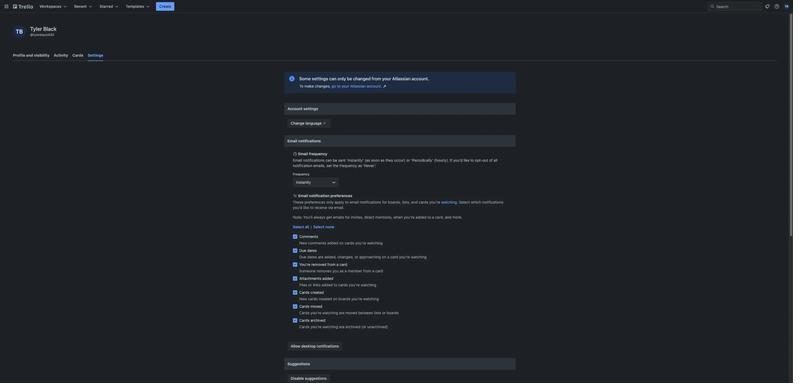 Task type: locate. For each thing, give the bounding box(es) containing it.
some
[[299, 76, 311, 81]]

recent
[[74, 4, 87, 9]]

back to home image
[[13, 2, 33, 11]]

allow desktop notifications link
[[288, 343, 342, 351]]

0 vertical spatial atlassian
[[392, 76, 411, 81]]

0 vertical spatial you'd
[[453, 158, 463, 163]]

notification up receive
[[309, 194, 330, 198]]

all right of
[[494, 158, 498, 163]]

due dates are added, changed, or approaching on a card you're watching
[[299, 255, 427, 260]]

on down the files or links added to cards you're watching
[[333, 297, 337, 302]]

cards created
[[299, 291, 324, 295]]

from right changed
[[372, 76, 381, 81]]

0 horizontal spatial and
[[26, 53, 33, 58]]

2 new from the top
[[299, 297, 307, 302]]

1 horizontal spatial all
[[494, 158, 498, 163]]

or inside email notifications can be sent 'instantly' (as soon as they occur) or 'periodically' (hourly). if you'd like to opt-out of all notification emails, set the frequency as 'never'.
[[407, 158, 410, 163]]

are up cards you're watching are archived (or unarchived)
[[339, 311, 345, 316]]

files
[[299, 283, 307, 288]]

1 vertical spatial be
[[333, 158, 337, 163]]

added right 'links'
[[322, 283, 333, 288]]

0 vertical spatial as
[[381, 158, 385, 163]]

settings up changes,
[[312, 76, 328, 81]]

boards right lists
[[387, 311, 399, 316]]

to down you
[[334, 283, 337, 288]]

select all button
[[293, 225, 309, 230]]

card up someone removes you as a member from a card
[[340, 263, 347, 267]]

2 dates from the top
[[307, 255, 317, 260]]

more.
[[453, 215, 463, 220]]

from for member
[[363, 269, 371, 274]]

settings for some
[[312, 76, 328, 81]]

added down removes
[[322, 277, 333, 281]]

to inside . select which notifications you'd like to receive via email.
[[310, 206, 314, 210]]

1 horizontal spatial tyler black (tylerblack440) image
[[784, 3, 790, 10]]

select right .
[[459, 200, 470, 205]]

on
[[339, 241, 344, 246], [382, 255, 386, 260], [333, 297, 337, 302]]

you'd right if
[[453, 158, 463, 163]]

1 horizontal spatial you'd
[[453, 158, 463, 163]]

archived down cards moved
[[311, 319, 325, 323]]

select down "note:"
[[293, 225, 304, 230]]

0 vertical spatial new
[[299, 241, 307, 246]]

changed
[[353, 76, 371, 81]]

@
[[30, 33, 33, 37]]

like left the opt-
[[464, 158, 470, 163]]

boards up cards you're watching are moved between lists or boards
[[338, 297, 350, 302]]

select inside . select which notifications you'd like to receive via email.
[[459, 200, 470, 205]]

2 horizontal spatial and
[[445, 215, 452, 220]]

0 vertical spatial and
[[26, 53, 33, 58]]

be up the
[[333, 158, 337, 163]]

1 vertical spatial all
[[305, 225, 309, 230]]

notifications right which
[[482, 200, 504, 205]]

2 vertical spatial are
[[339, 325, 345, 330]]

2 vertical spatial from
[[363, 269, 371, 274]]

like down these
[[303, 206, 309, 210]]

attachments added
[[299, 277, 333, 281]]

to left the opt-
[[471, 158, 474, 163]]

1 horizontal spatial as
[[358, 164, 362, 168]]

0 vertical spatial settings
[[312, 76, 328, 81]]

select right |
[[313, 225, 325, 230]]

settings up language on the top of the page
[[304, 107, 318, 111]]

are for cards archived
[[339, 325, 345, 330]]

1 horizontal spatial boards
[[387, 311, 399, 316]]

be up go to your atlassian account. at the left top of the page
[[347, 76, 352, 81]]

1 vertical spatial like
[[303, 206, 309, 210]]

on up changed, on the bottom
[[339, 241, 344, 246]]

2 horizontal spatial card
[[390, 255, 398, 260]]

to make changes,
[[299, 84, 332, 89]]

new down comments
[[299, 241, 307, 246]]

new comments added on cards you're watching
[[299, 241, 383, 246]]

card
[[390, 255, 398, 260], [340, 263, 347, 267], [375, 269, 383, 274]]

0 vertical spatial due
[[299, 249, 306, 253]]

1 vertical spatial notification
[[309, 194, 330, 198]]

settings
[[312, 76, 328, 81], [304, 107, 318, 111]]

1 due from the top
[[299, 249, 306, 253]]

for
[[382, 200, 387, 205], [345, 215, 350, 220]]

0 horizontal spatial like
[[303, 206, 309, 210]]

moved up 'cards archived'
[[311, 305, 322, 309]]

all left |
[[305, 225, 309, 230]]

email
[[350, 200, 359, 205]]

are
[[318, 255, 324, 260], [339, 311, 345, 316], [339, 325, 345, 330]]

or down 'attachments' at the left of page
[[308, 283, 312, 288]]

1 vertical spatial you'd
[[293, 206, 302, 210]]

0 horizontal spatial all
[[305, 225, 309, 230]]

2 vertical spatial on
[[333, 297, 337, 302]]

1 horizontal spatial your
[[382, 76, 391, 81]]

on for boards
[[333, 297, 337, 302]]

or right lists
[[382, 311, 386, 316]]

to right "go"
[[337, 84, 341, 89]]

0 vertical spatial can
[[329, 76, 337, 81]]

notifications down email frequency
[[303, 158, 325, 163]]

email frequency
[[298, 152, 327, 156]]

your right "go"
[[342, 84, 349, 89]]

2 vertical spatial as
[[340, 269, 344, 274]]

boards
[[338, 297, 350, 302], [387, 311, 399, 316]]

suggestions
[[288, 362, 310, 367]]

direct
[[364, 215, 374, 220]]

0 horizontal spatial tyler black (tylerblack440) image
[[13, 25, 26, 38]]

email for email frequency
[[298, 152, 308, 156]]

are up removed
[[318, 255, 324, 260]]

dates for due dates are added, changed, or approaching on a card you're watching
[[307, 255, 317, 260]]

tyler black (tylerblack440) image
[[784, 3, 790, 10], [13, 25, 26, 38]]

1 horizontal spatial be
[[347, 76, 352, 81]]

added left card,
[[416, 215, 427, 220]]

0 vertical spatial dates
[[307, 249, 317, 253]]

1 vertical spatial on
[[382, 255, 386, 260]]

tylerblack440
[[33, 33, 54, 37]]

you'd
[[453, 158, 463, 163], [293, 206, 302, 210]]

1 vertical spatial tyler black (tylerblack440) image
[[13, 25, 26, 38]]

notifications up direct
[[360, 200, 381, 205]]

notifications inside email notifications can be sent 'instantly' (as soon as they occur) or 'periodically' (hourly). if you'd like to opt-out of all notification emails, set the frequency as 'never'.
[[303, 158, 325, 163]]

0 vertical spatial from
[[372, 76, 381, 81]]

and right card,
[[445, 215, 452, 220]]

notifications right 'desktop'
[[317, 344, 339, 349]]

settings link
[[88, 51, 103, 61]]

from down added,
[[328, 263, 336, 267]]

1 dates from the top
[[307, 249, 317, 253]]

0 horizontal spatial for
[[345, 215, 350, 220]]

are down cards you're watching are moved between lists or boards
[[339, 325, 345, 330]]

added
[[416, 215, 427, 220], [327, 241, 338, 246], [322, 277, 333, 281], [322, 283, 333, 288]]

0 horizontal spatial your
[[342, 84, 349, 89]]

0 vertical spatial boards
[[338, 297, 350, 302]]

to left receive
[[310, 206, 314, 210]]

only up go to your atlassian account. at the left top of the page
[[338, 76, 346, 81]]

1 vertical spatial archived
[[346, 325, 361, 330]]

0 vertical spatial archived
[[311, 319, 325, 323]]

cards archived
[[299, 319, 325, 323]]

like inside . select which notifications you'd like to receive via email.
[[303, 206, 309, 210]]

1 horizontal spatial from
[[363, 269, 371, 274]]

frequency up emails,
[[309, 152, 327, 156]]

1 vertical spatial settings
[[304, 107, 318, 111]]

0 vertical spatial be
[[347, 76, 352, 81]]

1 vertical spatial frequency
[[340, 164, 357, 168]]

0 vertical spatial preferences
[[331, 194, 352, 198]]

1 vertical spatial atlassian
[[350, 84, 366, 89]]

2 vertical spatial card
[[375, 269, 383, 274]]

emails
[[333, 215, 344, 220]]

change
[[291, 121, 304, 126]]

and right profile
[[26, 53, 33, 58]]

only up via
[[326, 200, 334, 205]]

2 horizontal spatial select
[[459, 200, 470, 205]]

via
[[328, 206, 333, 210]]

0 horizontal spatial as
[[340, 269, 344, 274]]

from
[[372, 76, 381, 81], [328, 263, 336, 267], [363, 269, 371, 274]]

card down approaching
[[375, 269, 383, 274]]

removes
[[317, 269, 332, 274]]

created down cards created
[[319, 297, 332, 302]]

1 horizontal spatial like
[[464, 158, 470, 163]]

on for cards
[[339, 241, 344, 246]]

cards for cards you're watching are archived (or unarchived)
[[299, 325, 310, 330]]

0 vertical spatial are
[[318, 255, 324, 260]]

0 vertical spatial moved
[[311, 305, 322, 309]]

new down cards created
[[299, 297, 307, 302]]

1 vertical spatial dates
[[307, 255, 317, 260]]

your right changed
[[382, 76, 391, 81]]

1 vertical spatial card
[[340, 263, 347, 267]]

primary element
[[0, 0, 793, 13]]

set
[[327, 164, 332, 168]]

|
[[311, 225, 312, 230]]

or
[[407, 158, 410, 163], [355, 255, 358, 260], [308, 283, 312, 288], [382, 311, 386, 316]]

as left they on the left top
[[381, 158, 385, 163]]

for right emails
[[345, 215, 350, 220]]

email up frequency
[[293, 158, 302, 163]]

notification
[[293, 164, 312, 168], [309, 194, 330, 198]]

1 horizontal spatial frequency
[[340, 164, 357, 168]]

cards for cards created
[[299, 291, 310, 295]]

cards for cards archived
[[299, 319, 310, 323]]

created
[[311, 291, 324, 295], [319, 297, 332, 302]]

1 new from the top
[[299, 241, 307, 246]]

to inside email notifications can be sent 'instantly' (as soon as they occur) or 'periodically' (hourly). if you'd like to opt-out of all notification emails, set the frequency as 'never'.
[[471, 158, 474, 163]]

account settings
[[288, 107, 318, 111]]

1 horizontal spatial select
[[313, 225, 325, 230]]

0 vertical spatial only
[[338, 76, 346, 81]]

0 vertical spatial account.
[[412, 76, 429, 81]]

preferences up receive
[[305, 200, 325, 205]]

notification up frequency
[[293, 164, 312, 168]]

1 vertical spatial are
[[339, 311, 345, 316]]

dates down due dates
[[307, 255, 317, 260]]

1 vertical spatial can
[[326, 158, 332, 163]]

changed,
[[338, 255, 354, 260]]

0 horizontal spatial be
[[333, 158, 337, 163]]

frequency down "sent"
[[340, 164, 357, 168]]

1 vertical spatial from
[[328, 263, 336, 267]]

0 vertical spatial frequency
[[309, 152, 327, 156]]

0 horizontal spatial on
[[333, 297, 337, 302]]

emails,
[[313, 164, 326, 168]]

created down 'links'
[[311, 291, 324, 295]]

cards for cards
[[72, 53, 83, 58]]

cards for cards you're watching are moved between lists or boards
[[299, 311, 310, 316]]

and right "lists,"
[[411, 200, 418, 205]]

changes,
[[315, 84, 331, 89]]

are for cards moved
[[339, 311, 345, 316]]

card right approaching
[[390, 255, 398, 260]]

email notification preferences
[[298, 194, 352, 198]]

email inside email notifications can be sent 'instantly' (as soon as they occur) or 'periodically' (hourly). if you'd like to opt-out of all notification emails, set the frequency as 'never'.
[[293, 158, 302, 163]]

watching link
[[441, 200, 457, 205]]

2 vertical spatial and
[[445, 215, 452, 220]]

cards you're watching are moved between lists or boards
[[299, 311, 399, 316]]

added up added,
[[327, 241, 338, 246]]

select
[[459, 200, 470, 205], [293, 225, 304, 230], [313, 225, 325, 230]]

0 vertical spatial created
[[311, 291, 324, 295]]

0 horizontal spatial only
[[326, 200, 334, 205]]

can
[[329, 76, 337, 81], [326, 158, 332, 163]]

archived left (or
[[346, 325, 361, 330]]

all
[[494, 158, 498, 163], [305, 225, 309, 230]]

preferences up apply
[[331, 194, 352, 198]]

1 vertical spatial and
[[411, 200, 418, 205]]

0 vertical spatial like
[[464, 158, 470, 163]]

moved left between
[[346, 311, 357, 316]]

tyler black (tylerblack440) image left @
[[13, 25, 26, 38]]

between
[[358, 311, 373, 316]]

email down change
[[288, 139, 297, 143]]

recent button
[[71, 2, 95, 11]]

on right approaching
[[382, 255, 386, 260]]

due
[[299, 249, 306, 253], [299, 255, 306, 260]]

can up set
[[326, 158, 332, 163]]

as
[[381, 158, 385, 163], [358, 164, 362, 168], [340, 269, 344, 274]]

0 notifications image
[[764, 3, 771, 10]]

cards
[[72, 53, 83, 58], [299, 291, 310, 295], [299, 305, 310, 309], [299, 311, 310, 316], [299, 319, 310, 323], [299, 325, 310, 330]]

'periodically'
[[411, 158, 433, 163]]

for left boards,
[[382, 200, 387, 205]]

1 horizontal spatial account.
[[412, 76, 429, 81]]

email down "email notifications"
[[298, 152, 308, 156]]

. select which notifications you'd like to receive via email.
[[293, 200, 504, 210]]

from right member
[[363, 269, 371, 274]]

0 horizontal spatial preferences
[[305, 200, 325, 205]]

opt-
[[475, 158, 483, 163]]

1 vertical spatial new
[[299, 297, 307, 302]]

cards down cards created
[[308, 297, 318, 302]]

2 due from the top
[[299, 255, 306, 260]]

or right occur)
[[407, 158, 410, 163]]

(or
[[362, 325, 366, 330]]

watching
[[441, 200, 457, 205], [367, 241, 383, 246], [411, 255, 427, 260], [361, 283, 376, 288], [363, 297, 379, 302], [322, 311, 338, 316], [322, 325, 338, 330]]

0 vertical spatial card
[[390, 255, 398, 260]]

0 vertical spatial notification
[[293, 164, 312, 168]]

some settings can only be changed from your atlassian account.
[[299, 76, 429, 81]]

email
[[288, 139, 297, 143], [298, 152, 308, 156], [293, 158, 302, 163], [298, 194, 308, 198]]

tyler black (tylerblack440) image right open information menu image
[[784, 3, 790, 10]]

workspaces button
[[36, 2, 70, 11]]

as right you
[[340, 269, 344, 274]]

2 horizontal spatial from
[[372, 76, 381, 81]]

email up these
[[298, 194, 308, 198]]

notifications
[[298, 139, 321, 143], [303, 158, 325, 163], [360, 200, 381, 205], [482, 200, 504, 205], [317, 344, 339, 349]]

can inside email notifications can be sent 'instantly' (as soon as they occur) or 'periodically' (hourly). if you'd like to opt-out of all notification emails, set the frequency as 'never'.
[[326, 158, 332, 163]]

1 horizontal spatial for
[[382, 200, 387, 205]]

you'd down these
[[293, 206, 302, 210]]

1 horizontal spatial only
[[338, 76, 346, 81]]

and
[[26, 53, 33, 58], [411, 200, 418, 205], [445, 215, 452, 220]]

to inside go to your atlassian account. link
[[337, 84, 341, 89]]

can up "go"
[[329, 76, 337, 81]]

a
[[432, 215, 434, 220], [387, 255, 389, 260], [337, 263, 339, 267], [345, 269, 347, 274], [372, 269, 374, 274]]

new for new comments added on cards you're watching
[[299, 241, 307, 246]]

like inside email notifications can be sent 'instantly' (as soon as they occur) or 'periodically' (hourly). if you'd like to opt-out of all notification emails, set the frequency as 'never'.
[[464, 158, 470, 163]]

note:
[[293, 215, 302, 220]]

0 vertical spatial on
[[339, 241, 344, 246]]

dates down comments
[[307, 249, 317, 253]]

1 vertical spatial only
[[326, 200, 334, 205]]

to left email
[[345, 200, 349, 205]]

sent
[[338, 158, 346, 163]]

email for email notifications can be sent 'instantly' (as soon as they occur) or 'periodically' (hourly). if you'd like to opt-out of all notification emails, set the frequency as 'never'.
[[293, 158, 302, 163]]

as down 'instantly'
[[358, 164, 362, 168]]

lists,
[[402, 200, 410, 205]]

0 vertical spatial tyler black (tylerblack440) image
[[784, 3, 790, 10]]

archived
[[311, 319, 325, 323], [346, 325, 361, 330]]

1 vertical spatial due
[[299, 255, 306, 260]]

cards up changed, on the bottom
[[345, 241, 354, 246]]

atlassian
[[392, 76, 411, 81], [350, 84, 366, 89]]



Task type: describe. For each thing, give the bounding box(es) containing it.
create
[[159, 4, 171, 9]]

0 horizontal spatial atlassian
[[350, 84, 366, 89]]

occur)
[[394, 158, 406, 163]]

someone removes you as a member from a card
[[299, 269, 383, 274]]

create button
[[156, 2, 174, 11]]

starred button
[[96, 2, 122, 11]]

cards down someone removes you as a member from a card
[[338, 283, 348, 288]]

change language
[[291, 121, 322, 126]]

disable suggestions link
[[288, 375, 330, 383]]

0 horizontal spatial frequency
[[309, 152, 327, 156]]

language
[[305, 121, 322, 126]]

added,
[[325, 255, 337, 260]]

soon
[[371, 158, 380, 163]]

from for changed
[[372, 76, 381, 81]]

1 horizontal spatial archived
[[346, 325, 361, 330]]

visibility
[[34, 53, 49, 58]]

can for settings
[[329, 76, 337, 81]]

search image
[[710, 4, 715, 9]]

cards right "lists,"
[[419, 200, 428, 205]]

comments
[[299, 235, 318, 239]]

change language link
[[288, 119, 330, 128]]

1 vertical spatial account.
[[367, 84, 382, 89]]

instantly
[[296, 180, 311, 185]]

0 vertical spatial for
[[382, 200, 387, 205]]

files or links added to cards you're watching
[[299, 283, 376, 288]]

they
[[386, 158, 393, 163]]

get
[[326, 215, 332, 220]]

notification inside email notifications can be sent 'instantly' (as soon as they occur) or 'periodically' (hourly). if you'd like to opt-out of all notification emails, set the frequency as 'never'.
[[293, 164, 312, 168]]

settings for account
[[304, 107, 318, 111]]

1 vertical spatial moved
[[346, 311, 357, 316]]

1 vertical spatial created
[[319, 297, 332, 302]]

.
[[457, 200, 458, 205]]

member
[[348, 269, 362, 274]]

boards,
[[388, 200, 401, 205]]

disable
[[291, 377, 304, 381]]

cards link
[[72, 51, 83, 60]]

2 horizontal spatial as
[[381, 158, 385, 163]]

you
[[333, 269, 339, 274]]

1 vertical spatial as
[[358, 164, 362, 168]]

when
[[394, 215, 403, 220]]

1 horizontal spatial card
[[375, 269, 383, 274]]

frequency
[[293, 172, 310, 177]]

a up you
[[337, 263, 339, 267]]

a down approaching
[[372, 269, 374, 274]]

removed
[[311, 263, 326, 267]]

due dates
[[299, 249, 317, 253]]

tyler black (tylerblack440) image inside primary element
[[784, 3, 790, 10]]

activity link
[[54, 51, 68, 60]]

these preferences only apply to email notifications for boards, lists, and cards you're watching
[[293, 200, 457, 205]]

1 horizontal spatial and
[[411, 200, 418, 205]]

to left card,
[[428, 215, 431, 220]]

select all | select none
[[293, 225, 334, 230]]

workspaces
[[40, 4, 61, 9]]

can for notifications
[[326, 158, 332, 163]]

disable suggestions
[[291, 377, 327, 381]]

black
[[43, 26, 57, 32]]

select none button
[[313, 225, 334, 230]]

out
[[483, 158, 488, 163]]

tyler black @ tylerblack440
[[30, 26, 57, 37]]

frequency inside email notifications can be sent 'instantly' (as soon as they occur) or 'periodically' (hourly). if you'd like to opt-out of all notification emails, set the frequency as 'never'.
[[340, 164, 357, 168]]

cards for cards moved
[[299, 305, 310, 309]]

email for email notifications
[[288, 139, 297, 143]]

email notifications
[[288, 139, 321, 143]]

you'd inside . select which notifications you'd like to receive via email.
[[293, 206, 302, 210]]

open information menu image
[[774, 4, 780, 9]]

0 horizontal spatial archived
[[311, 319, 325, 323]]

0 horizontal spatial moved
[[311, 305, 322, 309]]

go to your atlassian account.
[[332, 84, 382, 89]]

(as
[[365, 158, 370, 163]]

1 vertical spatial for
[[345, 215, 350, 220]]

unarchived)
[[367, 325, 388, 330]]

starred
[[100, 4, 113, 9]]

1 horizontal spatial atlassian
[[392, 76, 411, 81]]

note: you'll always get emails for invites, direct mentions, when you're added to a card, and more.
[[293, 215, 463, 220]]

cards you're watching are archived (or unarchived)
[[299, 325, 388, 330]]

0 vertical spatial your
[[382, 76, 391, 81]]

new cards created on boards you're watching
[[299, 297, 379, 302]]

new for new cards created on boards you're watching
[[299, 297, 307, 302]]

templates
[[126, 4, 144, 9]]

all inside email notifications can be sent 'instantly' (as soon as they occur) or 'periodically' (hourly). if you'd like to opt-out of all notification emails, set the frequency as 'never'.
[[494, 158, 498, 163]]

you'd inside email notifications can be sent 'instantly' (as soon as they occur) or 'periodically' (hourly). if you'd like to opt-out of all notification emails, set the frequency as 'never'.
[[453, 158, 463, 163]]

1 vertical spatial your
[[342, 84, 349, 89]]

notifications inside . select which notifications you'd like to receive via email.
[[482, 200, 504, 205]]

of
[[489, 158, 493, 163]]

or right changed, on the bottom
[[355, 255, 358, 260]]

Search field
[[715, 2, 762, 10]]

profile and visibility
[[13, 53, 49, 58]]

none
[[326, 225, 334, 230]]

1 vertical spatial preferences
[[305, 200, 325, 205]]

email for email notification preferences
[[298, 194, 308, 198]]

1 horizontal spatial preferences
[[331, 194, 352, 198]]

2 horizontal spatial on
[[382, 255, 386, 260]]

you're removed from a card
[[299, 263, 347, 267]]

go to your atlassian account. link
[[332, 84, 387, 89]]

a right approaching
[[387, 255, 389, 260]]

sm image
[[322, 121, 327, 126]]

comments
[[308, 241, 326, 246]]

activity
[[54, 53, 68, 58]]

due for due dates are added, changed, or approaching on a card you're watching
[[299, 255, 306, 260]]

someone
[[299, 269, 316, 274]]

templates button
[[123, 2, 153, 11]]

tyler
[[30, 26, 42, 32]]

apply
[[335, 200, 344, 205]]

a left card,
[[432, 215, 434, 220]]

due for due dates
[[299, 249, 306, 253]]

make
[[305, 84, 314, 89]]

attachments
[[299, 277, 321, 281]]

allow desktop notifications
[[291, 344, 339, 349]]

'instantly'
[[347, 158, 364, 163]]

0 horizontal spatial card
[[340, 263, 347, 267]]

invites,
[[351, 215, 363, 220]]

profile and visibility link
[[13, 51, 49, 60]]

a left member
[[345, 269, 347, 274]]

links
[[313, 283, 321, 288]]

notifications up email frequency
[[298, 139, 321, 143]]

you'll
[[303, 215, 313, 220]]

email.
[[334, 206, 344, 210]]

mentions,
[[375, 215, 393, 220]]

you're
[[299, 263, 310, 267]]

0 horizontal spatial select
[[293, 225, 304, 230]]

'never'.
[[363, 164, 376, 168]]

allow
[[291, 344, 300, 349]]

email notifications can be sent 'instantly' (as soon as they occur) or 'periodically' (hourly). if you'd like to opt-out of all notification emails, set the frequency as 'never'.
[[293, 158, 498, 168]]

be inside email notifications can be sent 'instantly' (as soon as they occur) or 'periodically' (hourly). if you'd like to opt-out of all notification emails, set the frequency as 'never'.
[[333, 158, 337, 163]]

suggestions
[[305, 377, 327, 381]]

dates for due dates
[[307, 249, 317, 253]]

desktop
[[301, 344, 316, 349]]

lists
[[374, 311, 381, 316]]

account
[[288, 107, 303, 111]]



Task type: vqa. For each thing, say whether or not it's contained in the screenshot.


